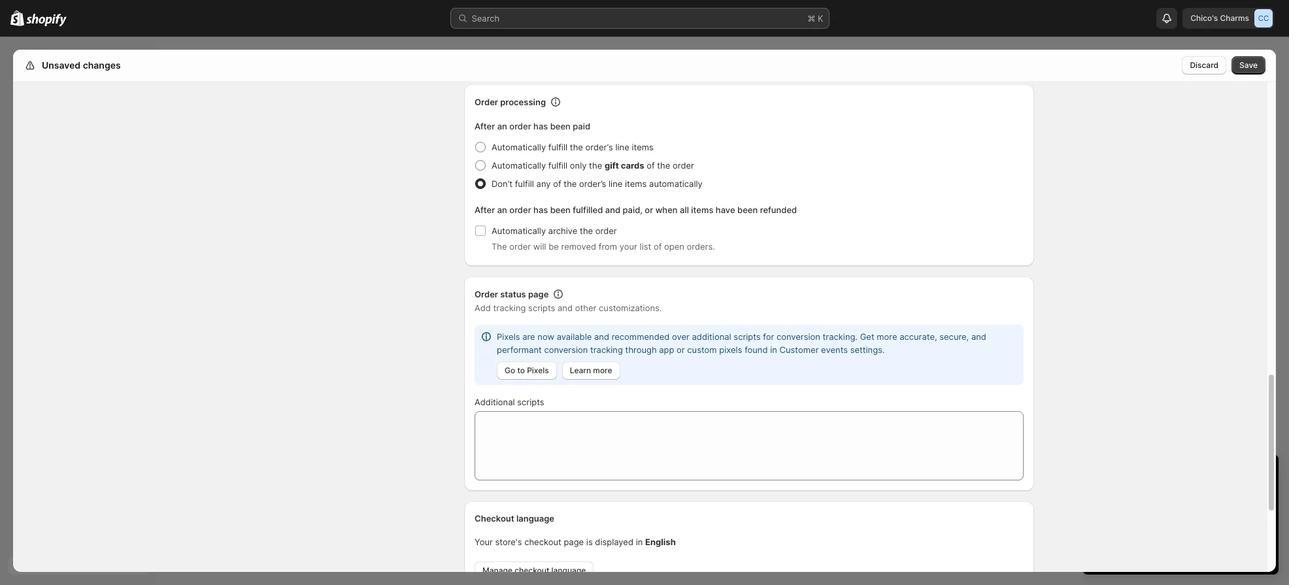 Task type: describe. For each thing, give the bounding box(es) containing it.
order for order status page
[[475, 289, 498, 299]]

don't fulfill any of the order's line items automatically
[[492, 179, 703, 189]]

be
[[549, 241, 559, 252]]

automatically fulfill the order's line items
[[492, 142, 654, 152]]

1 vertical spatial language
[[552, 566, 586, 575]]

customer
[[780, 345, 819, 355]]

0 vertical spatial or
[[645, 205, 653, 215]]

have
[[716, 205, 735, 215]]

open
[[664, 241, 685, 252]]

gift
[[605, 160, 619, 171]]

an for automatically fulfill the order's line items
[[497, 121, 507, 131]]

recommended
[[612, 332, 670, 342]]

additional scripts
[[475, 397, 544, 407]]

found
[[745, 345, 768, 355]]

0 vertical spatial items
[[632, 142, 654, 152]]

after an order has been fulfilled and paid, or when all items have been refunded
[[475, 205, 797, 215]]

order processing
[[475, 97, 546, 107]]

status
[[500, 289, 526, 299]]

accurate,
[[900, 332, 937, 342]]

available
[[557, 332, 592, 342]]

learn more link
[[562, 362, 620, 380]]

from
[[599, 241, 617, 252]]

fulfilled
[[573, 205, 603, 215]]

0 vertical spatial scripts
[[528, 303, 555, 313]]

learn
[[570, 366, 591, 375]]

0 horizontal spatial more
[[593, 366, 612, 375]]

only
[[570, 160, 587, 171]]

search
[[472, 13, 500, 24]]

2 vertical spatial scripts
[[517, 397, 544, 407]]

⌘
[[808, 13, 816, 24]]

performant
[[497, 345, 542, 355]]

0 horizontal spatial tracking
[[493, 303, 526, 313]]

0 vertical spatial line
[[616, 142, 630, 152]]

chico's charms
[[1191, 13, 1250, 23]]

settings
[[39, 60, 76, 71]]

paid
[[573, 121, 591, 131]]

order's
[[579, 179, 606, 189]]

other
[[575, 303, 597, 313]]

1 vertical spatial page
[[564, 537, 584, 547]]

will
[[533, 241, 546, 252]]

additional
[[692, 332, 731, 342]]

additional
[[475, 397, 515, 407]]

when
[[656, 205, 678, 215]]

tracking inside the pixels are now available and recommended over additional scripts for conversion tracking. get more accurate, secure, and performant conversion tracking through app or custom pixels found in customer events settings.
[[590, 345, 623, 355]]

settings.
[[850, 345, 885, 355]]

has for archive
[[534, 205, 548, 215]]

chico's charms image
[[1255, 9, 1273, 27]]

been right have
[[738, 205, 758, 215]]

1 vertical spatial of
[[553, 179, 561, 189]]

unsaved changes
[[42, 60, 121, 71]]

the left "gift"
[[589, 160, 602, 171]]

tracking.
[[823, 332, 858, 342]]

and left paid,
[[605, 205, 621, 215]]

is
[[586, 537, 593, 547]]

don't
[[492, 179, 513, 189]]

app
[[659, 345, 674, 355]]

1 vertical spatial items
[[625, 179, 647, 189]]

scripts inside the pixels are now available and recommended over additional scripts for conversion tracking. get more accurate, secure, and performant conversion tracking through app or custom pixels found in customer events settings.
[[734, 332, 761, 342]]

get
[[860, 332, 875, 342]]

automatically for automatically fulfill the order's line items
[[492, 142, 546, 152]]

changes
[[83, 60, 121, 71]]

your trial just started element
[[1083, 488, 1279, 575]]

order status page
[[475, 289, 549, 299]]

or inside the pixels are now available and recommended over additional scripts for conversion tracking. get more accurate, secure, and performant conversion tracking through app or custom pixels found in customer events settings.
[[677, 345, 685, 355]]

refunded
[[760, 205, 797, 215]]

store's
[[495, 537, 522, 547]]

after for after an order has been paid
[[475, 121, 495, 131]]

secure,
[[940, 332, 969, 342]]

the order will be removed from your list of open orders.
[[492, 241, 715, 252]]

and right the secure,
[[972, 332, 987, 342]]

order's
[[586, 142, 613, 152]]

the
[[492, 241, 507, 252]]

customizations.
[[599, 303, 662, 313]]

archive
[[548, 226, 578, 236]]

order up from
[[596, 226, 617, 236]]

order left will
[[510, 241, 531, 252]]

save
[[1240, 60, 1258, 70]]

your store's checkout page is displayed in english
[[475, 537, 676, 547]]

discard button
[[1182, 56, 1227, 75]]

your
[[475, 537, 493, 547]]

removed
[[561, 241, 596, 252]]

has for fulfill
[[534, 121, 548, 131]]

2 vertical spatial items
[[691, 205, 714, 215]]

an for automatically archive the order
[[497, 205, 507, 215]]

chico's
[[1191, 13, 1218, 23]]

for
[[763, 332, 774, 342]]

paid,
[[623, 205, 643, 215]]

the up "only" on the left top of the page
[[570, 142, 583, 152]]

pixels are now available and recommended over additional scripts for conversion tracking. get more accurate, secure, and performant conversion tracking through app or custom pixels found in customer events settings. status
[[475, 325, 1024, 385]]

are
[[523, 332, 535, 342]]

0 vertical spatial language
[[517, 513, 555, 524]]

and left other
[[558, 303, 573, 313]]

order down processing
[[510, 121, 531, 131]]

to
[[517, 366, 525, 375]]

manage
[[483, 566, 513, 575]]

automatically archive the order
[[492, 226, 617, 236]]



Task type: locate. For each thing, give the bounding box(es) containing it.
1 vertical spatial line
[[609, 179, 623, 189]]

dialog
[[1282, 50, 1289, 572]]

1 horizontal spatial page
[[564, 537, 584, 547]]

order up automatically
[[673, 160, 694, 171]]

in inside the pixels are now available and recommended over additional scripts for conversion tracking. get more accurate, secure, and performant conversion tracking through app or custom pixels found in customer events settings.
[[770, 345, 777, 355]]

2 vertical spatial of
[[654, 241, 662, 252]]

automatically up the
[[492, 226, 546, 236]]

fulfill left any
[[515, 179, 534, 189]]

order
[[475, 97, 498, 107], [475, 289, 498, 299]]

0 horizontal spatial or
[[645, 205, 653, 215]]

tracking up learn more
[[590, 345, 623, 355]]

scripts down go to pixels link
[[517, 397, 544, 407]]

0 vertical spatial after
[[475, 121, 495, 131]]

1 an from the top
[[497, 121, 507, 131]]

now
[[538, 332, 555, 342]]

scripts up now
[[528, 303, 555, 313]]

cards
[[621, 160, 644, 171]]

the up automatically
[[657, 160, 670, 171]]

2 order from the top
[[475, 289, 498, 299]]

checkout
[[525, 537, 562, 547], [515, 566, 549, 575]]

in left english
[[636, 537, 643, 547]]

tracking down order status page
[[493, 303, 526, 313]]

1 vertical spatial has
[[534, 205, 548, 215]]

1 horizontal spatial shopify image
[[26, 14, 67, 27]]

in
[[770, 345, 777, 355], [636, 537, 643, 547]]

automatically for automatically archive the order
[[492, 226, 546, 236]]

save button
[[1232, 56, 1266, 75]]

0 vertical spatial an
[[497, 121, 507, 131]]

after down "order processing"
[[475, 121, 495, 131]]

settings dialog
[[13, 50, 1276, 585]]

and right available
[[594, 332, 609, 342]]

0 horizontal spatial conversion
[[544, 345, 588, 355]]

pixels are now available and recommended over additional scripts for conversion tracking. get more accurate, secure, and performant conversion tracking through app or custom pixels found in customer events settings.
[[497, 332, 987, 355]]

more inside the pixels are now available and recommended over additional scripts for conversion tracking. get more accurate, secure, and performant conversion tracking through app or custom pixels found in customer events settings.
[[877, 332, 897, 342]]

automatically
[[649, 179, 703, 189]]

2 vertical spatial automatically
[[492, 226, 546, 236]]

1 automatically from the top
[[492, 142, 546, 152]]

been left paid
[[550, 121, 571, 131]]

conversion
[[777, 332, 821, 342], [544, 345, 588, 355]]

the up removed
[[580, 226, 593, 236]]

language down your store's checkout page is displayed in english
[[552, 566, 586, 575]]

pixels inside the pixels are now available and recommended over additional scripts for conversion tracking. get more accurate, secure, and performant conversion tracking through app or custom pixels found in customer events settings.
[[497, 332, 520, 342]]

manage checkout language
[[483, 566, 586, 575]]

line
[[616, 142, 630, 152], [609, 179, 623, 189]]

1 vertical spatial after
[[475, 205, 495, 215]]

fulfill down after an order has been paid
[[548, 142, 568, 152]]

add tracking scripts and other customizations.
[[475, 303, 662, 313]]

0 vertical spatial automatically
[[492, 142, 546, 152]]

1 order from the top
[[475, 97, 498, 107]]

1 horizontal spatial conversion
[[777, 332, 821, 342]]

go to pixels link
[[497, 362, 557, 380]]

0 horizontal spatial shopify image
[[10, 10, 24, 26]]

items
[[632, 142, 654, 152], [625, 179, 647, 189], [691, 205, 714, 215]]

checkout right manage
[[515, 566, 549, 575]]

Additional scripts text field
[[475, 411, 1024, 481]]

scripts up found
[[734, 332, 761, 342]]

0 vertical spatial tracking
[[493, 303, 526, 313]]

automatically for automatically fulfill only the gift cards of the order
[[492, 160, 546, 171]]

1 horizontal spatial in
[[770, 345, 777, 355]]

0 vertical spatial has
[[534, 121, 548, 131]]

1 vertical spatial conversion
[[544, 345, 588, 355]]

automatically down after an order has been paid
[[492, 142, 546, 152]]

items up cards
[[632, 142, 654, 152]]

all
[[680, 205, 689, 215]]

conversion up customer
[[777, 332, 821, 342]]

2 vertical spatial fulfill
[[515, 179, 534, 189]]

any
[[537, 179, 551, 189]]

line down "gift"
[[609, 179, 623, 189]]

add
[[475, 303, 491, 313]]

0 horizontal spatial in
[[636, 537, 643, 547]]

1 vertical spatial tracking
[[590, 345, 623, 355]]

events
[[821, 345, 848, 355]]

fulfill for any
[[515, 179, 534, 189]]

and
[[605, 205, 621, 215], [558, 303, 573, 313], [594, 332, 609, 342], [972, 332, 987, 342]]

your
[[620, 241, 637, 252]]

0 horizontal spatial pixels
[[497, 332, 520, 342]]

1 vertical spatial checkout
[[515, 566, 549, 575]]

1 has from the top
[[534, 121, 548, 131]]

1 vertical spatial in
[[636, 537, 643, 547]]

1 horizontal spatial pixels
[[527, 366, 549, 375]]

go
[[505, 366, 515, 375]]

fulfill for the
[[548, 142, 568, 152]]

0 vertical spatial conversion
[[777, 332, 821, 342]]

fulfill for only
[[548, 160, 568, 171]]

1 vertical spatial pixels
[[527, 366, 549, 375]]

of right list
[[654, 241, 662, 252]]

automatically fulfill only the gift cards of the order
[[492, 160, 694, 171]]

0 vertical spatial in
[[770, 345, 777, 355]]

an down "order processing"
[[497, 121, 507, 131]]

fulfill left "only" on the left top of the page
[[548, 160, 568, 171]]

language up store's
[[517, 513, 555, 524]]

after
[[475, 121, 495, 131], [475, 205, 495, 215]]

2 an from the top
[[497, 205, 507, 215]]

charms
[[1220, 13, 1250, 23]]

custom
[[687, 345, 717, 355]]

of right cards
[[647, 160, 655, 171]]

pixels
[[719, 345, 742, 355]]

1 vertical spatial an
[[497, 205, 507, 215]]

been for fulfilled
[[550, 205, 571, 215]]

or
[[645, 205, 653, 215], [677, 345, 685, 355]]

has down processing
[[534, 121, 548, 131]]

the down "only" on the left top of the page
[[564, 179, 577, 189]]

order left processing
[[475, 97, 498, 107]]

pixels inside go to pixels link
[[527, 366, 549, 375]]

checkout
[[475, 513, 514, 524]]

0 vertical spatial more
[[877, 332, 897, 342]]

more right get
[[877, 332, 897, 342]]

after down don't
[[475, 205, 495, 215]]

1 vertical spatial automatically
[[492, 160, 546, 171]]

been
[[550, 121, 571, 131], [550, 205, 571, 215], [738, 205, 758, 215]]

items right all
[[691, 205, 714, 215]]

the
[[570, 142, 583, 152], [589, 160, 602, 171], [657, 160, 670, 171], [564, 179, 577, 189], [580, 226, 593, 236]]

1 horizontal spatial more
[[877, 332, 897, 342]]

0 vertical spatial pixels
[[497, 332, 520, 342]]

0 horizontal spatial page
[[528, 289, 549, 299]]

displayed
[[595, 537, 634, 547]]

2 automatically from the top
[[492, 160, 546, 171]]

page left is
[[564, 537, 584, 547]]

1 vertical spatial or
[[677, 345, 685, 355]]

after for after an order has been fulfilled and paid, or when all items have been refunded
[[475, 205, 495, 215]]

through
[[625, 345, 657, 355]]

or right paid,
[[645, 205, 653, 215]]

1 vertical spatial order
[[475, 289, 498, 299]]

english
[[645, 537, 676, 547]]

more
[[877, 332, 897, 342], [593, 366, 612, 375]]

has
[[534, 121, 548, 131], [534, 205, 548, 215]]

0 vertical spatial page
[[528, 289, 549, 299]]

discard
[[1190, 60, 1219, 70]]

been for paid
[[550, 121, 571, 131]]

conversion down available
[[544, 345, 588, 355]]

after an order has been paid
[[475, 121, 591, 131]]

2 has from the top
[[534, 205, 548, 215]]

automatically up don't
[[492, 160, 546, 171]]

more right learn
[[593, 366, 612, 375]]

checkout language
[[475, 513, 555, 524]]

1 vertical spatial more
[[593, 366, 612, 375]]

shopify image
[[10, 10, 24, 26], [26, 14, 67, 27]]

⌘ k
[[808, 13, 824, 24]]

unsaved
[[42, 60, 81, 71]]

manage checkout language link
[[475, 562, 594, 580]]

or down over
[[677, 345, 685, 355]]

over
[[672, 332, 690, 342]]

orders.
[[687, 241, 715, 252]]

1 after from the top
[[475, 121, 495, 131]]

language
[[517, 513, 555, 524], [552, 566, 586, 575]]

been up the archive
[[550, 205, 571, 215]]

0 vertical spatial of
[[647, 160, 655, 171]]

2 after from the top
[[475, 205, 495, 215]]

0 vertical spatial order
[[475, 97, 498, 107]]

line up cards
[[616, 142, 630, 152]]

order
[[510, 121, 531, 131], [673, 160, 694, 171], [510, 205, 531, 215], [596, 226, 617, 236], [510, 241, 531, 252]]

items down cards
[[625, 179, 647, 189]]

order down don't
[[510, 205, 531, 215]]

list
[[640, 241, 651, 252]]

of right any
[[553, 179, 561, 189]]

k
[[818, 13, 824, 24]]

1 horizontal spatial tracking
[[590, 345, 623, 355]]

page right status
[[528, 289, 549, 299]]

checkout up manage checkout language
[[525, 537, 562, 547]]

go to pixels
[[505, 366, 549, 375]]

processing
[[500, 97, 546, 107]]

page
[[528, 289, 549, 299], [564, 537, 584, 547]]

order up add
[[475, 289, 498, 299]]

pixels
[[497, 332, 520, 342], [527, 366, 549, 375]]

1 vertical spatial fulfill
[[548, 160, 568, 171]]

learn more
[[570, 366, 612, 375]]

an down don't
[[497, 205, 507, 215]]

pixels right to
[[527, 366, 549, 375]]

3 automatically from the top
[[492, 226, 546, 236]]

in down for at the bottom right
[[770, 345, 777, 355]]

1 vertical spatial scripts
[[734, 332, 761, 342]]

0 vertical spatial checkout
[[525, 537, 562, 547]]

automatically
[[492, 142, 546, 152], [492, 160, 546, 171], [492, 226, 546, 236]]

order for order processing
[[475, 97, 498, 107]]

has up automatically archive the order
[[534, 205, 548, 215]]

1 horizontal spatial or
[[677, 345, 685, 355]]

pixels up performant
[[497, 332, 520, 342]]

0 vertical spatial fulfill
[[548, 142, 568, 152]]



Task type: vqa. For each thing, say whether or not it's contained in the screenshot.
Search countries text box
no



